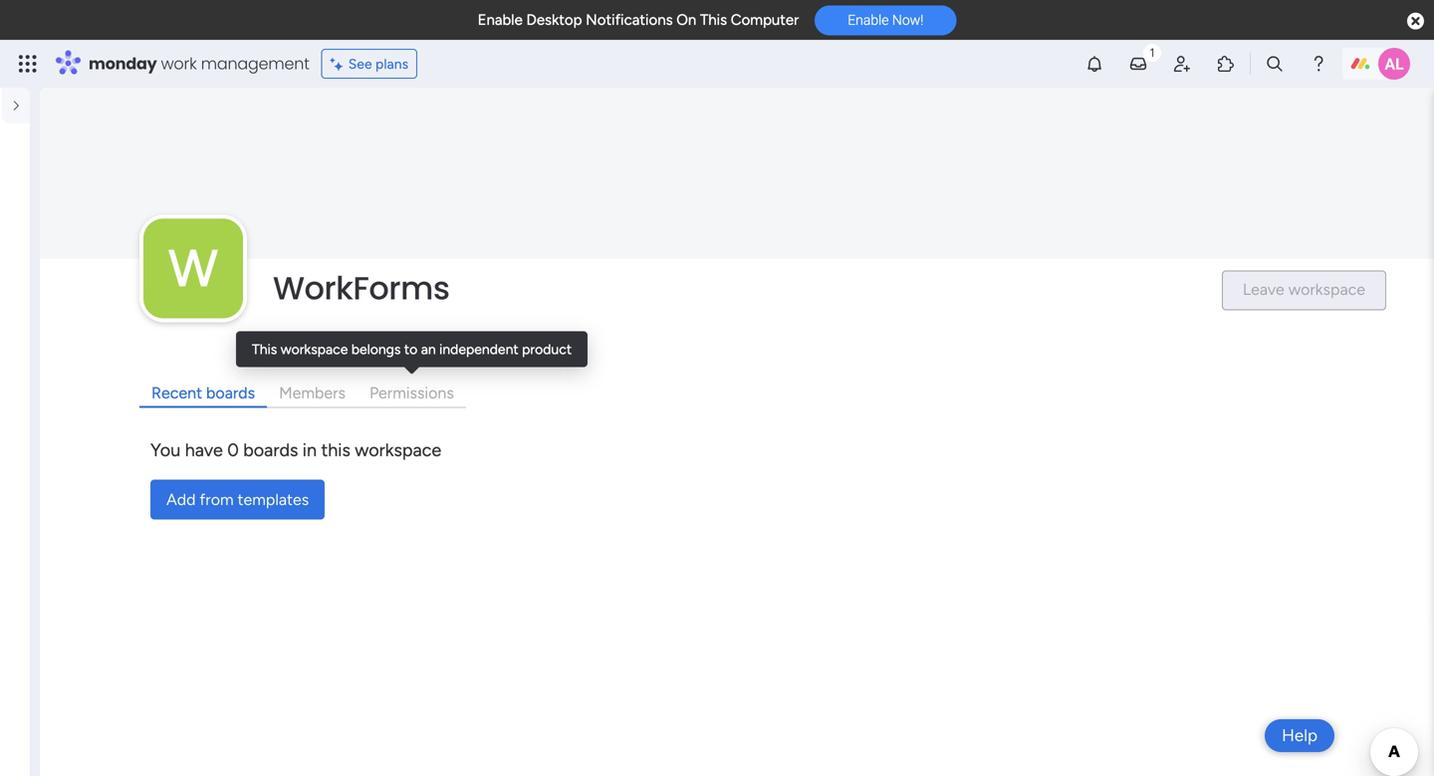 Task type: vqa. For each thing, say whether or not it's contained in the screenshot.
LTD
no



Task type: locate. For each thing, give the bounding box(es) containing it.
workspace
[[281, 341, 348, 358], [355, 439, 442, 461]]

0 vertical spatial workspace
[[281, 341, 348, 358]]

enable left desktop
[[478, 11, 523, 29]]

enable now! button
[[815, 5, 957, 35]]

an
[[421, 341, 436, 358]]

workspace down permissions
[[355, 439, 442, 461]]

boards
[[206, 383, 255, 402], [243, 439, 298, 461]]

work
[[161, 52, 197, 75]]

2 enable from the left
[[848, 12, 889, 28]]

templates
[[238, 490, 309, 509]]

management
[[201, 52, 310, 75]]

0
[[227, 439, 239, 461]]

see plans
[[348, 55, 409, 72]]

lottie animation image
[[0, 685, 30, 776]]

members
[[279, 383, 346, 402]]

this up recent boards
[[252, 341, 277, 358]]

help button
[[1265, 719, 1335, 752]]

to
[[404, 341, 418, 358]]

boards right recent
[[206, 383, 255, 402]]

WorkForms field
[[268, 266, 1205, 310]]

1 vertical spatial this
[[252, 341, 277, 358]]

1 vertical spatial boards
[[243, 439, 298, 461]]

dapulse close image
[[1408, 11, 1425, 32]]

enable desktop notifications on this computer
[[478, 11, 799, 29]]

recent
[[151, 383, 202, 402]]

1 image
[[1144, 41, 1162, 63]]

apps image
[[1216, 54, 1236, 74]]

apple lee image
[[1379, 48, 1411, 80]]

have
[[185, 439, 223, 461]]

on
[[677, 11, 697, 29]]

1 horizontal spatial enable
[[848, 12, 889, 28]]

enable now!
[[848, 12, 924, 28]]

permissions
[[370, 383, 454, 402]]

workspace up members
[[281, 341, 348, 358]]

lottie animation element
[[0, 685, 30, 776]]

desktop
[[527, 11, 582, 29]]

this right the on
[[700, 11, 727, 29]]

now!
[[893, 12, 924, 28]]

0 horizontal spatial this
[[252, 341, 277, 358]]

this
[[700, 11, 727, 29], [252, 341, 277, 358]]

add from templates button
[[150, 480, 325, 519]]

1 horizontal spatial this
[[700, 11, 727, 29]]

help
[[1282, 725, 1318, 746]]

enable left the now!
[[848, 12, 889, 28]]

you have 0 boards in this workspace
[[150, 439, 442, 461]]

inbox image
[[1129, 54, 1149, 74]]

boards right 0 at the left
[[243, 439, 298, 461]]

1 vertical spatial workspace
[[355, 439, 442, 461]]

1 enable from the left
[[478, 11, 523, 29]]

0 horizontal spatial enable
[[478, 11, 523, 29]]

enable
[[478, 11, 523, 29], [848, 12, 889, 28]]

enable inside "enable now!" button
[[848, 12, 889, 28]]

help image
[[1309, 54, 1329, 74]]

from
[[200, 490, 234, 509]]



Task type: describe. For each thing, give the bounding box(es) containing it.
belongs
[[352, 341, 401, 358]]

plans
[[376, 55, 409, 72]]

workspace image
[[143, 219, 243, 318]]

add
[[166, 490, 196, 509]]

0 vertical spatial boards
[[206, 383, 255, 402]]

1 horizontal spatial workspace
[[355, 439, 442, 461]]

computer
[[731, 11, 799, 29]]

search everything image
[[1265, 54, 1285, 74]]

0 vertical spatial this
[[700, 11, 727, 29]]

product
[[522, 341, 572, 358]]

see plans button
[[322, 49, 418, 79]]

invite members image
[[1173, 54, 1193, 74]]

enable for enable now!
[[848, 12, 889, 28]]

0 horizontal spatial workspace
[[281, 341, 348, 358]]

this workspace belongs to an independent product
[[252, 341, 572, 358]]

this
[[321, 439, 351, 461]]

see
[[348, 55, 372, 72]]

select product image
[[18, 54, 38, 74]]

enable for enable desktop notifications on this computer
[[478, 11, 523, 29]]

recent boards
[[151, 383, 255, 402]]

monday work management
[[89, 52, 310, 75]]

workspace options image
[[14, 198, 34, 217]]

workforms
[[273, 266, 450, 310]]

add from templates
[[166, 490, 309, 509]]

notifications image
[[1085, 54, 1105, 74]]

monday
[[89, 52, 157, 75]]

independent
[[439, 341, 519, 358]]

in
[[303, 439, 317, 461]]

you
[[150, 439, 181, 461]]

notifications
[[586, 11, 673, 29]]

w
[[168, 237, 218, 299]]



